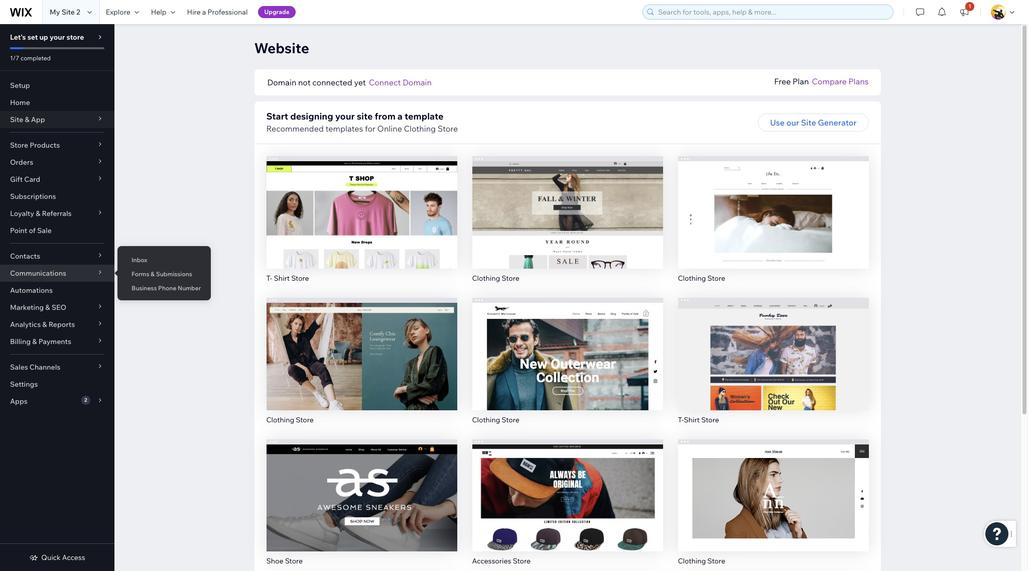 Task type: locate. For each thing, give the bounding box(es) containing it.
your right the 'up'
[[50, 33, 65, 42]]

view
[[353, 220, 371, 230], [559, 220, 577, 230], [764, 220, 783, 230], [353, 362, 371, 372], [559, 362, 577, 372], [764, 362, 783, 372], [353, 503, 371, 514], [559, 503, 577, 514], [764, 503, 783, 514]]

2 inside sidebar element
[[84, 397, 87, 403]]

store
[[438, 124, 458, 134], [10, 141, 28, 150], [291, 274, 309, 283], [502, 274, 520, 283], [708, 274, 726, 283], [296, 415, 314, 424], [502, 415, 520, 424], [702, 415, 720, 424], [285, 557, 303, 566], [513, 557, 531, 566], [708, 557, 726, 566]]

set
[[27, 33, 38, 42]]

2 horizontal spatial site
[[802, 118, 817, 128]]

help button
[[145, 0, 181, 24]]

accessories
[[472, 557, 512, 566]]

1 horizontal spatial 2
[[84, 397, 87, 403]]

not
[[298, 77, 311, 87]]

0 vertical spatial shirt
[[274, 274, 290, 283]]

0 horizontal spatial site
[[10, 115, 23, 124]]

hire a professional link
[[181, 0, 254, 24]]

& right forms
[[151, 270, 155, 278]]

apps
[[10, 397, 28, 406]]

& right loyalty
[[36, 209, 40, 218]]

2 domain from the left
[[403, 77, 432, 87]]

0 horizontal spatial a
[[202, 8, 206, 17]]

a right hire
[[202, 8, 206, 17]]

orders
[[10, 158, 33, 167]]

store inside store products dropdown button
[[10, 141, 28, 150]]

business phone number link
[[118, 280, 211, 297]]

& for billing
[[32, 337, 37, 346]]

gift
[[10, 175, 23, 184]]

website
[[254, 39, 309, 57]]

accessories store
[[472, 557, 531, 566]]

1 horizontal spatial domain
[[403, 77, 432, 87]]

& left seo
[[45, 303, 50, 312]]

loyalty
[[10, 209, 34, 218]]

channels
[[30, 363, 60, 372]]

our
[[787, 118, 800, 128]]

domain right connect at the top
[[403, 77, 432, 87]]

billing
[[10, 337, 31, 346]]

analytics & reports
[[10, 320, 75, 329]]

submissions
[[156, 270, 192, 278]]

your
[[50, 33, 65, 42], [335, 111, 355, 122]]

& left app
[[25, 115, 29, 124]]

automations
[[10, 286, 53, 295]]

forms
[[132, 270, 149, 278]]

& inside 'dropdown button'
[[45, 303, 50, 312]]

1/7
[[10, 54, 19, 62]]

edit button
[[341, 195, 383, 213], [547, 195, 589, 213], [753, 195, 795, 213], [341, 337, 383, 355], [547, 337, 589, 355], [753, 337, 795, 355], [341, 478, 383, 496], [547, 478, 589, 496], [753, 478, 795, 496]]

sidebar element
[[0, 24, 115, 571]]

domain left not
[[267, 77, 297, 87]]

2 down settings link
[[84, 397, 87, 403]]

& inside 'popup button'
[[36, 209, 40, 218]]

& left reports
[[42, 320, 47, 329]]

shirt for t-shirt store
[[684, 415, 700, 424]]

forms & submissions
[[132, 270, 192, 278]]

template
[[405, 111, 444, 122]]

point
[[10, 226, 27, 235]]

site inside button
[[802, 118, 817, 128]]

1 horizontal spatial site
[[62, 8, 75, 17]]

subscriptions link
[[0, 188, 115, 205]]

of
[[29, 226, 36, 235]]

0 horizontal spatial domain
[[267, 77, 297, 87]]

sales channels button
[[0, 359, 115, 376]]

1
[[969, 3, 972, 10]]

1 vertical spatial t-
[[678, 415, 684, 424]]

1 vertical spatial 2
[[84, 397, 87, 403]]

communications button
[[0, 265, 115, 282]]

0 horizontal spatial t-
[[266, 274, 272, 283]]

home link
[[0, 94, 115, 111]]

a right from
[[398, 111, 403, 122]]

2
[[76, 8, 80, 17], [84, 397, 87, 403]]

t-
[[266, 274, 272, 283], [678, 415, 684, 424]]

up
[[39, 33, 48, 42]]

contacts button
[[0, 248, 115, 265]]

completed
[[21, 54, 51, 62]]

Search for tools, apps, help & more... field
[[656, 5, 891, 19]]

site right "our"
[[802, 118, 817, 128]]

online
[[378, 124, 402, 134]]

0 horizontal spatial your
[[50, 33, 65, 42]]

yet
[[354, 77, 366, 87]]

marketing & seo button
[[0, 299, 115, 316]]

1 vertical spatial shirt
[[684, 415, 700, 424]]

explore
[[106, 8, 130, 17]]

shoe store
[[266, 557, 303, 566]]

1 vertical spatial your
[[335, 111, 355, 122]]

2 right my
[[76, 8, 80, 17]]

app
[[31, 115, 45, 124]]

t-shirt store
[[678, 415, 720, 424]]

inbox
[[132, 256, 147, 264]]

use
[[771, 118, 785, 128]]

0 vertical spatial your
[[50, 33, 65, 42]]

site right my
[[62, 8, 75, 17]]

1 horizontal spatial shirt
[[684, 415, 700, 424]]

1 horizontal spatial t-
[[678, 415, 684, 424]]

contacts
[[10, 252, 40, 261]]

& for loyalty
[[36, 209, 40, 218]]

site down home at the top of page
[[10, 115, 23, 124]]

gift card
[[10, 175, 40, 184]]

0 horizontal spatial shirt
[[274, 274, 290, 283]]

quick access
[[41, 553, 85, 562]]

0 vertical spatial t-
[[266, 274, 272, 283]]

edit
[[354, 199, 369, 209], [560, 199, 575, 209], [766, 199, 781, 209], [354, 341, 369, 351], [560, 341, 575, 351], [766, 341, 781, 351], [354, 482, 369, 492], [560, 482, 575, 492], [766, 482, 781, 492]]

1 horizontal spatial your
[[335, 111, 355, 122]]

& inside popup button
[[32, 337, 37, 346]]

clothing
[[404, 124, 436, 134], [472, 274, 500, 283], [678, 274, 706, 283], [266, 415, 294, 424], [472, 415, 500, 424], [678, 557, 706, 566]]

quick access button
[[29, 553, 85, 562]]

t- shirt store
[[266, 274, 309, 283]]

card
[[24, 175, 40, 184]]

your up templates
[[335, 111, 355, 122]]

point of sale
[[10, 226, 52, 235]]

& for site
[[25, 115, 29, 124]]

help
[[151, 8, 167, 17]]

generator
[[818, 118, 857, 128]]

your inside sidebar element
[[50, 33, 65, 42]]

1 horizontal spatial a
[[398, 111, 403, 122]]

shirt for t- shirt store
[[274, 274, 290, 283]]

a
[[202, 8, 206, 17], [398, 111, 403, 122]]

domain
[[267, 77, 297, 87], [403, 77, 432, 87]]

marketing
[[10, 303, 44, 312]]

0 vertical spatial 2
[[76, 8, 80, 17]]

site inside popup button
[[10, 115, 23, 124]]

shirt
[[274, 274, 290, 283], [684, 415, 700, 424]]

sales
[[10, 363, 28, 372]]

& right billing
[[32, 337, 37, 346]]

templates
[[326, 124, 363, 134]]

1 vertical spatial a
[[398, 111, 403, 122]]

point of sale link
[[0, 222, 115, 239]]



Task type: describe. For each thing, give the bounding box(es) containing it.
connect domain button
[[369, 76, 432, 88]]

store
[[67, 33, 84, 42]]

hire
[[187, 8, 201, 17]]

settings
[[10, 380, 38, 389]]

site & app button
[[0, 111, 115, 128]]

& for marketing
[[45, 303, 50, 312]]

upgrade button
[[258, 6, 296, 18]]

free plan compare plans
[[775, 76, 869, 86]]

setup
[[10, 81, 30, 90]]

site
[[357, 111, 373, 122]]

compare
[[812, 76, 847, 86]]

start designing your site from a template recommended templates for online clothing store
[[266, 111, 458, 134]]

plan
[[793, 76, 809, 86]]

hire a professional
[[187, 8, 248, 17]]

business
[[132, 284, 157, 292]]

designing
[[290, 111, 333, 122]]

plans
[[849, 76, 869, 86]]

0 vertical spatial a
[[202, 8, 206, 17]]

business phone number
[[132, 284, 201, 292]]

setup link
[[0, 77, 115, 94]]

analytics
[[10, 320, 41, 329]]

referrals
[[42, 209, 72, 218]]

& for analytics
[[42, 320, 47, 329]]

home
[[10, 98, 30, 107]]

loyalty & referrals
[[10, 209, 72, 218]]

site & app
[[10, 115, 45, 124]]

let's set up your store
[[10, 33, 84, 42]]

store inside start designing your site from a template recommended templates for online clothing store
[[438, 124, 458, 134]]

use our site generator button
[[759, 114, 869, 132]]

settings link
[[0, 376, 115, 393]]

loyalty & referrals button
[[0, 205, 115, 222]]

upgrade
[[264, 8, 290, 16]]

phone
[[158, 284, 176, 292]]

clothing inside start designing your site from a template recommended templates for online clothing store
[[404, 124, 436, 134]]

1 domain from the left
[[267, 77, 297, 87]]

sales channels
[[10, 363, 60, 372]]

quick
[[41, 553, 61, 562]]

sale
[[37, 226, 52, 235]]

domain not connected yet connect domain
[[267, 77, 432, 87]]

start
[[266, 111, 288, 122]]

free
[[775, 76, 791, 86]]

access
[[62, 553, 85, 562]]

1 button
[[954, 0, 976, 24]]

compare plans button
[[812, 75, 869, 87]]

store products
[[10, 141, 60, 150]]

professional
[[208, 8, 248, 17]]

billing & payments button
[[0, 333, 115, 350]]

automations link
[[0, 282, 115, 299]]

store products button
[[0, 137, 115, 154]]

number
[[178, 284, 201, 292]]

a inside start designing your site from a template recommended templates for online clothing store
[[398, 111, 403, 122]]

& for forms
[[151, 270, 155, 278]]

payments
[[38, 337, 71, 346]]

use our site generator
[[771, 118, 857, 128]]

orders button
[[0, 154, 115, 171]]

connected
[[313, 77, 353, 87]]

communications
[[10, 269, 66, 278]]

seo
[[52, 303, 66, 312]]

shoe
[[266, 557, 284, 566]]

my
[[50, 8, 60, 17]]

1/7 completed
[[10, 54, 51, 62]]

for
[[365, 124, 376, 134]]

t- for t-shirt store
[[678, 415, 684, 424]]

connect
[[369, 77, 401, 87]]

t- for t- shirt store
[[266, 274, 272, 283]]

products
[[30, 141, 60, 150]]

0 horizontal spatial 2
[[76, 8, 80, 17]]

billing & payments
[[10, 337, 71, 346]]

my site 2
[[50, 8, 80, 17]]

recommended
[[266, 124, 324, 134]]

your inside start designing your site from a template recommended templates for online clothing store
[[335, 111, 355, 122]]

marketing & seo
[[10, 303, 66, 312]]

inbox link
[[118, 252, 211, 269]]

reports
[[49, 320, 75, 329]]

subscriptions
[[10, 192, 56, 201]]

forms & submissions link
[[118, 266, 211, 283]]



Task type: vqa. For each thing, say whether or not it's contained in the screenshot.
the 'Site members (1)'
no



